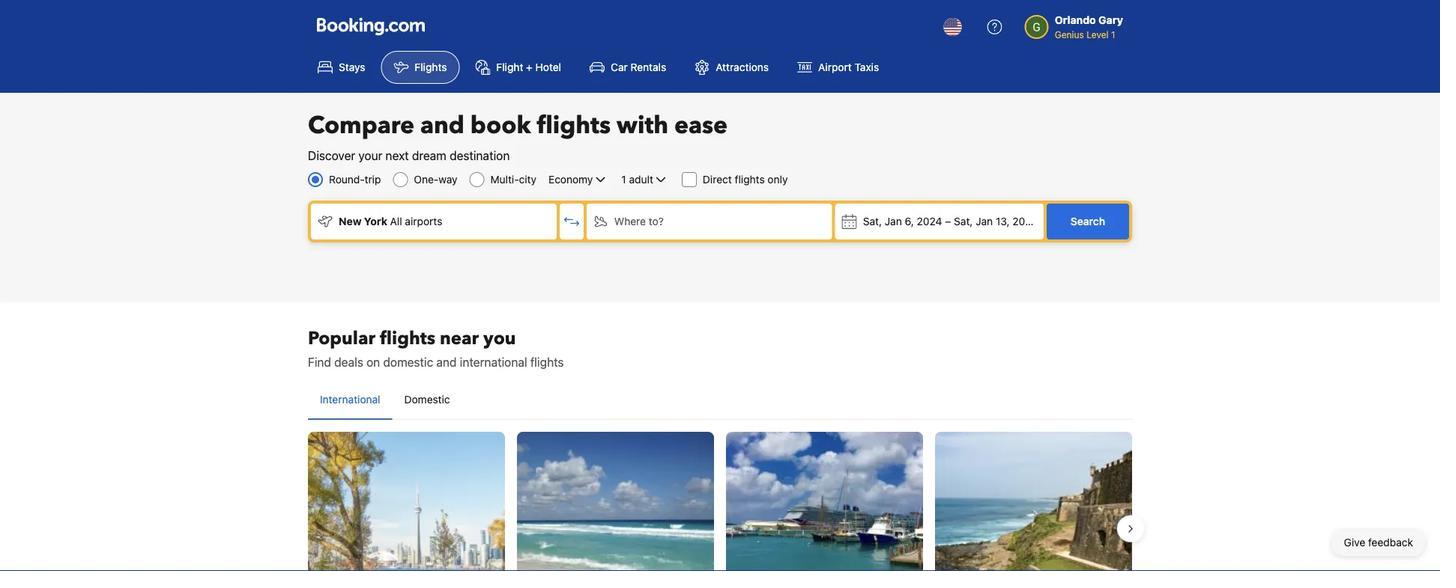 Task type: describe. For each thing, give the bounding box(es) containing it.
only
[[768, 173, 788, 186]]

2 jan from the left
[[976, 215, 993, 228]]

and inside compare and book flights with ease discover your next dream destination
[[420, 109, 464, 142]]

deals
[[334, 356, 363, 370]]

next
[[386, 149, 409, 163]]

sat, jan 6, 2024 – sat, jan 13, 2024
[[863, 215, 1038, 228]]

new
[[339, 215, 362, 228]]

attractions
[[716, 61, 769, 73]]

your
[[358, 149, 382, 163]]

city
[[519, 173, 537, 186]]

new york to oranjestad image
[[726, 432, 923, 572]]

taxis
[[855, 61, 879, 73]]

where to?
[[614, 215, 664, 228]]

flights inside compare and book flights with ease discover your next dream destination
[[537, 109, 611, 142]]

flights
[[415, 61, 447, 73]]

compare
[[308, 109, 414, 142]]

stays
[[339, 61, 365, 73]]

2 sat, from the left
[[954, 215, 973, 228]]

sat, jan 6, 2024 – sat, jan 13, 2024 button
[[835, 204, 1044, 240]]

+
[[526, 61, 533, 73]]

domestic
[[404, 394, 450, 406]]

one-way
[[414, 173, 457, 186]]

all
[[390, 215, 402, 228]]

rentals
[[631, 61, 666, 73]]

hotel
[[535, 61, 561, 73]]

flight + hotel
[[496, 61, 561, 73]]

new york to toronto image
[[308, 432, 505, 572]]

flights up domestic
[[380, 326, 435, 351]]

1 inside dropdown button
[[621, 173, 626, 186]]

on
[[366, 356, 380, 370]]

1 jan from the left
[[885, 215, 902, 228]]

orlando gary genius level 1
[[1055, 14, 1123, 40]]

new york all airports
[[339, 215, 442, 228]]

international button
[[308, 381, 392, 420]]

book
[[470, 109, 531, 142]]

with
[[617, 109, 668, 142]]

genius
[[1055, 29, 1084, 40]]

gary
[[1099, 14, 1123, 26]]

tab list containing international
[[308, 381, 1132, 421]]

airport taxis link
[[785, 51, 892, 84]]

13,
[[996, 215, 1010, 228]]

car
[[611, 61, 628, 73]]

give feedback
[[1344, 537, 1413, 549]]

flights link
[[381, 51, 460, 84]]

round-
[[329, 173, 365, 186]]

level
[[1087, 29, 1109, 40]]

flight
[[496, 61, 523, 73]]

car rentals link
[[577, 51, 679, 84]]

international
[[460, 356, 527, 370]]

stays link
[[305, 51, 378, 84]]

new york to cancún image
[[517, 432, 714, 572]]

popular flights near you find deals on domestic and international flights
[[308, 326, 564, 370]]



Task type: locate. For each thing, give the bounding box(es) containing it.
way
[[439, 173, 457, 186]]

2024 right 13,
[[1013, 215, 1038, 228]]

and down near
[[436, 356, 457, 370]]

where to? button
[[587, 204, 832, 240]]

0 vertical spatial and
[[420, 109, 464, 142]]

1 vertical spatial 1
[[621, 173, 626, 186]]

new york to san juan image
[[935, 432, 1132, 572]]

1 horizontal spatial 1
[[1111, 29, 1115, 40]]

–
[[945, 215, 951, 228]]

and up dream
[[420, 109, 464, 142]]

you
[[483, 326, 516, 351]]

jan left 13,
[[976, 215, 993, 228]]

1 left adult
[[621, 173, 626, 186]]

search
[[1071, 215, 1105, 228]]

attractions link
[[682, 51, 782, 84]]

1
[[1111, 29, 1115, 40], [621, 173, 626, 186]]

1 horizontal spatial jan
[[976, 215, 993, 228]]

0 vertical spatial 1
[[1111, 29, 1115, 40]]

where
[[614, 215, 646, 228]]

airport taxis
[[818, 61, 879, 73]]

round-trip
[[329, 173, 381, 186]]

2 2024 from the left
[[1013, 215, 1038, 228]]

adult
[[629, 173, 653, 186]]

multi-
[[490, 173, 519, 186]]

york
[[364, 215, 387, 228]]

car rentals
[[611, 61, 666, 73]]

1 vertical spatial and
[[436, 356, 457, 370]]

sat, left the 6, at top
[[863, 215, 882, 228]]

2024
[[917, 215, 942, 228], [1013, 215, 1038, 228]]

economy
[[549, 173, 593, 186]]

give
[[1344, 537, 1365, 549]]

0 horizontal spatial 2024
[[917, 215, 942, 228]]

find
[[308, 356, 331, 370]]

popular
[[308, 326, 375, 351]]

1 adult button
[[620, 171, 670, 189]]

0 horizontal spatial sat,
[[863, 215, 882, 228]]

1 inside orlando gary genius level 1
[[1111, 29, 1115, 40]]

ease
[[674, 109, 728, 142]]

direct flights only
[[703, 173, 788, 186]]

tab list
[[308, 381, 1132, 421]]

1 down the gary
[[1111, 29, 1115, 40]]

domestic
[[383, 356, 433, 370]]

0 horizontal spatial 1
[[621, 173, 626, 186]]

multi-city
[[490, 173, 537, 186]]

1 horizontal spatial 2024
[[1013, 215, 1038, 228]]

one-
[[414, 173, 439, 186]]

direct
[[703, 173, 732, 186]]

flights up economy
[[537, 109, 611, 142]]

1 horizontal spatial sat,
[[954, 215, 973, 228]]

orlando
[[1055, 14, 1096, 26]]

2024 left "–"
[[917, 215, 942, 228]]

trip
[[365, 173, 381, 186]]

near
[[440, 326, 479, 351]]

discover
[[308, 149, 355, 163]]

flights right international
[[530, 356, 564, 370]]

jan left the 6, at top
[[885, 215, 902, 228]]

6,
[[905, 215, 914, 228]]

compare and book flights with ease discover your next dream destination
[[308, 109, 728, 163]]

region
[[296, 426, 1144, 572]]

dream
[[412, 149, 446, 163]]

0 horizontal spatial jan
[[885, 215, 902, 228]]

1 sat, from the left
[[863, 215, 882, 228]]

1 adult
[[621, 173, 653, 186]]

1 2024 from the left
[[917, 215, 942, 228]]

give feedback button
[[1332, 530, 1425, 557]]

and
[[420, 109, 464, 142], [436, 356, 457, 370]]

international
[[320, 394, 380, 406]]

flights left only
[[735, 173, 765, 186]]

domestic button
[[392, 381, 462, 420]]

jan
[[885, 215, 902, 228], [976, 215, 993, 228]]

feedback
[[1368, 537, 1413, 549]]

sat, right "–"
[[954, 215, 973, 228]]

flight + hotel link
[[463, 51, 574, 84]]

flights
[[537, 109, 611, 142], [735, 173, 765, 186], [380, 326, 435, 351], [530, 356, 564, 370]]

search button
[[1047, 204, 1129, 240]]

to?
[[649, 215, 664, 228]]

airports
[[405, 215, 442, 228]]

destination
[[450, 149, 510, 163]]

airport
[[818, 61, 852, 73]]

and inside popular flights near you find deals on domestic and international flights
[[436, 356, 457, 370]]

booking.com logo image
[[317, 18, 425, 36], [317, 18, 425, 36]]

sat,
[[863, 215, 882, 228], [954, 215, 973, 228]]



Task type: vqa. For each thing, say whether or not it's contained in the screenshot.
New York to San Juan image
yes



